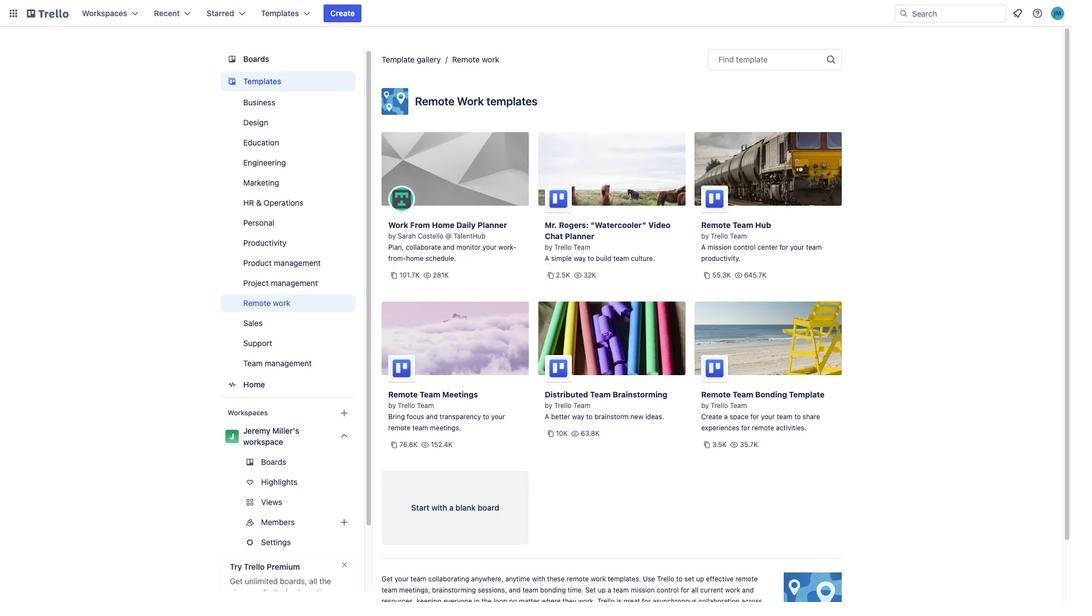 Task type: describe. For each thing, give the bounding box(es) containing it.
team inside the remote team hub by trello team a mission control center for your team productivity.
[[806, 243, 822, 252]]

in
[[474, 597, 480, 602]]

mr. rogers: "watercooler" video chat planner by trello team a simple way to build team culture.
[[545, 220, 670, 263]]

remote work templates
[[415, 95, 538, 108]]

from-
[[388, 254, 406, 263]]

a for remote team hub
[[701, 243, 706, 252]]

product
[[243, 258, 272, 268]]

work up collaboration
[[725, 586, 740, 595]]

culture.
[[631, 254, 655, 263]]

to inside the remote team bonding template by trello team create a space for your team to share experiences for remote activities.
[[794, 413, 801, 421]]

experiences
[[701, 424, 739, 432]]

for right great at bottom
[[642, 597, 651, 602]]

and inside work from home daily planner by sarah costello @ talenthub plan, collaborate and monitor your work- from-home schedule.
[[443, 243, 455, 252]]

activities.
[[776, 424, 806, 432]]

3.5k
[[712, 441, 727, 449]]

0 horizontal spatial home
[[243, 380, 265, 389]]

sarah
[[398, 232, 416, 240]]

template gallery
[[382, 55, 441, 64]]

bonding
[[540, 586, 566, 595]]

and inside try trello premium get unlimited boards, all the views, unlimited automation, and more.
[[230, 599, 243, 602]]

and up the no
[[509, 586, 521, 595]]

create inside the remote team bonding template by trello team create a space for your team to share experiences for remote activities.
[[701, 413, 722, 421]]

collaborate
[[406, 243, 441, 252]]

mission inside the remote team hub by trello team a mission control center for your team productivity.
[[708, 243, 732, 252]]

talenthub
[[453, 232, 486, 240]]

2.5k
[[556, 271, 570, 279]]

by inside mr. rogers: "watercooler" video chat planner by trello team a simple way to build team culture.
[[545, 243, 552, 252]]

sarah costello @ talenthub image
[[388, 186, 415, 213]]

ideas.
[[645, 413, 664, 421]]

template gallery link
[[382, 55, 441, 64]]

work from home daily planner by sarah costello @ talenthub plan, collaborate and monitor your work- from-home schedule.
[[388, 220, 516, 263]]

these
[[547, 575, 565, 583]]

0 horizontal spatial remote work link
[[221, 295, 355, 312]]

your inside work from home daily planner by sarah costello @ talenthub plan, collaborate and monitor your work- from-home schedule.
[[483, 243, 496, 252]]

daily
[[456, 220, 476, 230]]

jeremy miller (jeremymiller198) image
[[1051, 7, 1064, 20]]

business
[[243, 98, 275, 107]]

remote inside the remote team bonding template by trello team create a space for your team to share experiences for remote activities.
[[752, 424, 774, 432]]

team inside mr. rogers: "watercooler" video chat planner by trello team a simple way to build team culture.
[[573, 243, 590, 252]]

everyone
[[443, 597, 472, 602]]

a inside get your team collaborating anywhere, anytime with these remote work templates. use trello to set up effective remote team meetings, brainstorming sessions, and team bonding time. set up a team mission control for all current work and resources, keeping everyone in the loop no matter where they work. trello is great for asynchronous collaboration acro
[[608, 586, 611, 595]]

collaborating
[[428, 575, 469, 583]]

1 horizontal spatial remote work icon image
[[770, 573, 842, 602]]

great
[[624, 597, 640, 602]]

forward image for views
[[353, 496, 366, 509]]

support
[[243, 339, 272, 348]]

highlights
[[261, 478, 297, 487]]

set
[[585, 586, 596, 595]]

miller's
[[272, 426, 299, 436]]

distributed team brainstorming by trello team a better way to brainstorm new ideas.
[[545, 390, 667, 421]]

simple
[[551, 254, 572, 263]]

55.3k
[[712, 271, 731, 279]]

search image
[[899, 9, 908, 18]]

1 horizontal spatial work
[[457, 95, 484, 108]]

1 horizontal spatial up
[[696, 575, 704, 583]]

0 horizontal spatial up
[[598, 586, 606, 595]]

remote for bonding
[[701, 390, 731, 399]]

meetings.
[[430, 424, 461, 432]]

add image
[[337, 516, 351, 529]]

all inside get your team collaborating anywhere, anytime with these remote work templates. use trello to set up effective remote team meetings, brainstorming sessions, and team bonding time. set up a team mission control for all current work and resources, keeping everyone in the loop no matter where they work. trello is great for asynchronous collaboration acro
[[691, 586, 698, 595]]

team management
[[243, 359, 312, 368]]

support link
[[221, 335, 355, 353]]

way inside the distributed team brainstorming by trello team a better way to brainstorm new ideas.
[[572, 413, 584, 421]]

with inside "button"
[[431, 503, 447, 513]]

create button
[[324, 4, 362, 22]]

views
[[261, 498, 282, 507]]

brainstorming
[[613, 390, 667, 399]]

engineering link
[[221, 154, 355, 172]]

templates link
[[221, 71, 355, 91]]

32k
[[583, 271, 596, 279]]

0 horizontal spatial template
[[382, 55, 415, 64]]

your for remote team hub
[[790, 243, 804, 252]]

design
[[243, 118, 268, 127]]

trello team image
[[701, 186, 728, 213]]

76.8k
[[399, 441, 418, 449]]

trello inside mr. rogers: "watercooler" video chat planner by trello team a simple way to build team culture.
[[554, 243, 572, 252]]

sessions,
[[478, 586, 507, 595]]

no
[[509, 597, 517, 602]]

hr
[[243, 198, 254, 208]]

operations
[[264, 198, 303, 208]]

meetings,
[[399, 586, 430, 595]]

trello inside the distributed team brainstorming by trello team a better way to brainstorm new ideas.
[[554, 402, 572, 410]]

schedule.
[[425, 254, 456, 263]]

work up "remote work templates" at the top
[[482, 55, 499, 64]]

work up set
[[591, 575, 606, 583]]

get inside try trello premium get unlimited boards, all the views, unlimited automation, and more.
[[230, 577, 243, 586]]

brainstorm
[[595, 413, 629, 421]]

board
[[478, 503, 499, 513]]

way inside mr. rogers: "watercooler" video chat planner by trello team a simple way to build team culture.
[[574, 254, 586, 263]]

to inside remote team meetings by trello team bring focus and transparency to your remote team meetings.
[[483, 413, 489, 421]]

recent
[[154, 8, 180, 18]]

template
[[736, 55, 768, 64]]

for inside the remote team hub by trello team a mission control center for your team productivity.
[[780, 243, 788, 252]]

0 horizontal spatial remote work icon image
[[382, 88, 408, 115]]

trello inside the remote team hub by trello team a mission control center for your team productivity.
[[711, 232, 728, 240]]

1 vertical spatial workspaces
[[228, 409, 268, 417]]

board image
[[225, 52, 239, 66]]

by inside remote team meetings by trello team bring focus and transparency to your remote team meetings.
[[388, 402, 396, 410]]

home inside work from home daily planner by sarah costello @ talenthub plan, collaborate and monitor your work- from-home schedule.
[[432, 220, 454, 230]]

templates
[[486, 95, 538, 108]]

remote inside remote team meetings by trello team bring focus and transparency to your remote team meetings.
[[388, 424, 411, 432]]

automation,
[[290, 588, 332, 597]]

product management
[[243, 258, 321, 268]]

boards link for views
[[221, 454, 355, 471]]

is
[[617, 597, 622, 602]]

template inside the remote team bonding template by trello team create a space for your team to share experiences for remote activities.
[[789, 390, 825, 399]]

a inside the remote team bonding template by trello team create a space for your team to share experiences for remote activities.
[[724, 413, 728, 421]]

sales
[[243, 319, 263, 328]]

your inside get your team collaborating anywhere, anytime with these remote work templates. use trello to set up effective remote team meetings, brainstorming sessions, and team bonding time. set up a team mission control for all current work and resources, keeping everyone in the loop no matter where they work. trello is great for asynchronous collaboration acro
[[395, 575, 409, 583]]

highlights link
[[221, 474, 355, 491]]

matter
[[519, 597, 540, 602]]

trello left is
[[597, 597, 615, 602]]

product management link
[[221, 254, 355, 272]]

new
[[631, 413, 643, 421]]

from
[[410, 220, 430, 230]]

video
[[648, 220, 670, 230]]

meetings
[[442, 390, 478, 399]]

use
[[643, 575, 655, 583]]

to inside mr. rogers: "watercooler" video chat planner by trello team a simple way to build team culture.
[[588, 254, 594, 263]]

personal
[[243, 218, 274, 228]]

management for team management
[[265, 359, 312, 368]]

trello inside the remote team bonding template by trello team create a space for your team to share experiences for remote activities.
[[711, 402, 728, 410]]

trello team image for remote team bonding template
[[701, 355, 728, 382]]

645.7k
[[744, 271, 767, 279]]

gallery
[[417, 55, 441, 64]]

by inside the distributed team brainstorming by trello team a better way to brainstorm new ideas.
[[545, 402, 552, 410]]

hr & operations
[[243, 198, 303, 208]]

create a workspace image
[[337, 407, 351, 420]]

boards for views
[[261, 457, 286, 467]]

forward image
[[353, 516, 366, 529]]

collaboration
[[698, 597, 740, 602]]

back to home image
[[27, 4, 69, 22]]

project management link
[[221, 274, 355, 292]]

sales link
[[221, 315, 355, 332]]

to inside get your team collaborating anywhere, anytime with these remote work templates. use trello to set up effective remote team meetings, brainstorming sessions, and team bonding time. set up a team mission control for all current work and resources, keeping everyone in the loop no matter where they work. trello is great for asynchronous collaboration acro
[[676, 575, 683, 583]]

101.7k
[[399, 271, 420, 279]]

settings link
[[221, 534, 366, 552]]

the inside get your team collaborating anywhere, anytime with these remote work templates. use trello to set up effective remote team meetings, brainstorming sessions, and team bonding time. set up a team mission control for all current work and resources, keeping everyone in the loop no matter where they work. trello is great for asynchronous collaboration acro
[[481, 597, 492, 602]]

starred
[[207, 8, 234, 18]]



Task type: locate. For each thing, give the bounding box(es) containing it.
start
[[411, 503, 429, 513]]

home
[[432, 220, 454, 230], [243, 380, 265, 389]]

1 vertical spatial with
[[532, 575, 545, 583]]

templates inside popup button
[[261, 8, 299, 18]]

team up activities.
[[777, 413, 793, 421]]

to
[[588, 254, 594, 263], [483, 413, 489, 421], [586, 413, 593, 421], [794, 413, 801, 421], [676, 575, 683, 583]]

1 vertical spatial up
[[598, 586, 606, 595]]

remote up 35.7k at the right bottom of page
[[752, 424, 774, 432]]

1 vertical spatial work
[[388, 220, 408, 230]]

the up automation,
[[319, 577, 331, 586]]

control left center
[[733, 243, 756, 252]]

they
[[563, 597, 576, 602]]

Find template field
[[708, 49, 842, 70]]

by inside work from home daily planner by sarah costello @ talenthub plan, collaborate and monitor your work- from-home schedule.
[[388, 232, 396, 240]]

get inside get your team collaborating anywhere, anytime with these remote work templates. use trello to set up effective remote team meetings, brainstorming sessions, and team bonding time. set up a team mission control for all current work and resources, keeping everyone in the loop no matter where they work. trello is great for asynchronous collaboration acro
[[382, 575, 393, 583]]

to right 'transparency'
[[483, 413, 489, 421]]

team up matter
[[523, 586, 538, 595]]

1 vertical spatial home
[[243, 380, 265, 389]]

work left templates
[[457, 95, 484, 108]]

2 forward image from the top
[[353, 536, 366, 549]]

1 horizontal spatial mission
[[708, 243, 732, 252]]

1 boards link from the top
[[221, 49, 355, 69]]

templates
[[261, 8, 299, 18], [243, 76, 281, 86]]

team inside the remote team bonding template by trello team create a space for your team to share experiences for remote activities.
[[777, 413, 793, 421]]

0 horizontal spatial remote work
[[243, 298, 290, 308]]

remote up space
[[701, 390, 731, 399]]

1 vertical spatial boards link
[[221, 454, 355, 471]]

1 vertical spatial a
[[449, 503, 454, 513]]

to left build on the right of the page
[[588, 254, 594, 263]]

by inside the remote team hub by trello team a mission control center for your team productivity.
[[701, 232, 709, 240]]

0 notifications image
[[1011, 7, 1024, 20]]

0 vertical spatial boards link
[[221, 49, 355, 69]]

create inside button
[[330, 8, 355, 18]]

your up 'meetings,'
[[395, 575, 409, 583]]

0 vertical spatial remote work link
[[452, 55, 499, 64]]

all down set
[[691, 586, 698, 595]]

asynchronous
[[653, 597, 697, 602]]

remote team bonding template by trello team create a space for your team to share experiences for remote activities.
[[701, 390, 825, 432]]

team up is
[[613, 586, 629, 595]]

effective
[[706, 575, 734, 583]]

share
[[803, 413, 820, 421]]

mission down use
[[631, 586, 655, 595]]

marketing link
[[221, 174, 355, 192]]

team up 'resources,'
[[382, 586, 397, 595]]

management down productivity link
[[274, 258, 321, 268]]

trello up better
[[554, 402, 572, 410]]

1 horizontal spatial planner
[[565, 231, 594, 241]]

remote right gallery
[[452, 55, 480, 64]]

team inside remote team meetings by trello team bring focus and transparency to your remote team meetings.
[[412, 424, 428, 432]]

jeremy
[[243, 426, 270, 436]]

remote down trello team icon
[[701, 220, 731, 230]]

forward image inside settings link
[[353, 536, 366, 549]]

1 horizontal spatial workspaces
[[228, 409, 268, 417]]

trello team image for remote team meetings
[[388, 355, 415, 382]]

1 horizontal spatial all
[[691, 586, 698, 595]]

1 vertical spatial management
[[271, 278, 318, 288]]

remote down gallery
[[415, 95, 455, 108]]

boards up highlights at the bottom left of the page
[[261, 457, 286, 467]]

remote work icon image
[[382, 88, 408, 115], [770, 573, 842, 602]]

start with a blank board
[[411, 503, 499, 513]]

trello up the simple at the top of page
[[554, 243, 572, 252]]

1 forward image from the top
[[353, 496, 366, 509]]

forward image inside the views link
[[353, 496, 366, 509]]

0 horizontal spatial the
[[319, 577, 331, 586]]

remote up bring
[[388, 390, 418, 399]]

control inside get your team collaborating anywhere, anytime with these remote work templates. use trello to set up effective remote team meetings, brainstorming sessions, and team bonding time. set up a team mission control for all current work and resources, keeping everyone in the loop no matter where they work. trello is great for asynchronous collaboration acro
[[657, 586, 679, 595]]

control up 'asynchronous'
[[657, 586, 679, 595]]

work
[[482, 55, 499, 64], [273, 298, 290, 308], [591, 575, 606, 583], [725, 586, 740, 595]]

project
[[243, 278, 269, 288]]

0 horizontal spatial control
[[657, 586, 679, 595]]

remote right effective at right bottom
[[735, 575, 758, 583]]

the inside try trello premium get unlimited boards, all the views, unlimited automation, and more.
[[319, 577, 331, 586]]

remote up time.
[[567, 575, 589, 583]]

trello team image for distributed team brainstorming
[[545, 355, 571, 382]]

your for remote team meetings
[[491, 413, 505, 421]]

costello
[[418, 232, 444, 240]]

1 horizontal spatial with
[[532, 575, 545, 583]]

forward image
[[353, 496, 366, 509], [353, 536, 366, 549]]

your down bonding
[[761, 413, 775, 421]]

2 boards link from the top
[[221, 454, 355, 471]]

design link
[[221, 114, 355, 132]]

35.7k
[[740, 441, 758, 449]]

resources,
[[382, 597, 415, 602]]

@
[[445, 232, 452, 240]]

mission up 'productivity.'
[[708, 243, 732, 252]]

template left gallery
[[382, 55, 415, 64]]

by up better
[[545, 402, 552, 410]]

1 vertical spatial template
[[789, 390, 825, 399]]

1 vertical spatial remote work link
[[221, 295, 355, 312]]

views link
[[221, 494, 366, 512]]

all up automation,
[[309, 577, 317, 586]]

2 vertical spatial a
[[608, 586, 611, 595]]

1 vertical spatial mission
[[631, 586, 655, 595]]

remote work down project
[[243, 298, 290, 308]]

management down product management 'link'
[[271, 278, 318, 288]]

remote down project
[[243, 298, 271, 308]]

1 vertical spatial remote work icon image
[[770, 573, 842, 602]]

recent button
[[147, 4, 198, 22]]

2 vertical spatial a
[[545, 413, 549, 421]]

for down space
[[741, 424, 750, 432]]

way right the simple at the top of page
[[574, 254, 586, 263]]

boards right board icon
[[243, 54, 269, 64]]

a
[[724, 413, 728, 421], [449, 503, 454, 513], [608, 586, 611, 595]]

1 horizontal spatial control
[[733, 243, 756, 252]]

0 vertical spatial workspaces
[[82, 8, 127, 18]]

home
[[406, 254, 424, 263]]

get up 'resources,'
[[382, 575, 393, 583]]

team down focus
[[412, 424, 428, 432]]

with inside get your team collaborating anywhere, anytime with these remote work templates. use trello to set up effective remote team meetings, brainstorming sessions, and team bonding time. set up a team mission control for all current work and resources, keeping everyone in the loop no matter where they work. trello is great for asynchronous collaboration acro
[[532, 575, 545, 583]]

management inside 'link'
[[274, 258, 321, 268]]

a inside the distributed team brainstorming by trello team a better way to brainstorm new ideas.
[[545, 413, 549, 421]]

by up 'productivity.'
[[701, 232, 709, 240]]

1 vertical spatial control
[[657, 586, 679, 595]]

a up 'productivity.'
[[701, 243, 706, 252]]

remote for templates
[[415, 95, 455, 108]]

0 vertical spatial planner
[[478, 220, 507, 230]]

forward image down forward icon
[[353, 536, 366, 549]]

forward image for settings
[[353, 536, 366, 549]]

trello team image for mr. rogers: "watercooler" video chat planner
[[545, 186, 571, 213]]

trello team image
[[545, 186, 571, 213], [388, 355, 415, 382], [545, 355, 571, 382], [701, 355, 728, 382]]

1 vertical spatial forward image
[[353, 536, 366, 549]]

to up 63.8k
[[586, 413, 593, 421]]

management
[[274, 258, 321, 268], [271, 278, 318, 288], [265, 359, 312, 368]]

team up 'meetings,'
[[410, 575, 426, 583]]

management for product management
[[274, 258, 321, 268]]

to up activities.
[[794, 413, 801, 421]]

mission
[[708, 243, 732, 252], [631, 586, 655, 595]]

loop
[[494, 597, 507, 602]]

trello up 'productivity.'
[[711, 232, 728, 240]]

by up bring
[[388, 402, 396, 410]]

and right the current
[[742, 586, 754, 595]]

better
[[551, 413, 570, 421]]

2 vertical spatial management
[[265, 359, 312, 368]]

work up "sarah" at the top left of the page
[[388, 220, 408, 230]]

0 vertical spatial the
[[319, 577, 331, 586]]

team right center
[[806, 243, 822, 252]]

work
[[457, 95, 484, 108], [388, 220, 408, 230]]

a down the templates.
[[608, 586, 611, 595]]

start with a blank board button
[[382, 471, 529, 545]]

template board image
[[225, 75, 239, 88]]

1 vertical spatial a
[[545, 254, 549, 263]]

0 vertical spatial way
[[574, 254, 586, 263]]

0 vertical spatial create
[[330, 8, 355, 18]]

template up share
[[789, 390, 825, 399]]

primary element
[[0, 0, 1071, 27]]

0 vertical spatial remote work
[[452, 55, 499, 64]]

find
[[718, 55, 734, 64]]

0 vertical spatial templates
[[261, 8, 299, 18]]

boards link
[[221, 49, 355, 69], [221, 454, 355, 471]]

63.8k
[[581, 430, 600, 438]]

work down project management
[[273, 298, 290, 308]]

by up plan,
[[388, 232, 396, 240]]

productivity link
[[221, 234, 355, 252]]

work.
[[578, 597, 595, 602]]

your
[[483, 243, 496, 252], [790, 243, 804, 252], [491, 413, 505, 421], [761, 413, 775, 421], [395, 575, 409, 583]]

0 horizontal spatial all
[[309, 577, 317, 586]]

bring
[[388, 413, 405, 421]]

trello up experiences
[[711, 402, 728, 410]]

remote work link up 'sales' link
[[221, 295, 355, 312]]

to inside the distributed team brainstorming by trello team a better way to brainstorm new ideas.
[[586, 413, 593, 421]]

the
[[319, 577, 331, 586], [481, 597, 492, 602]]

0 vertical spatial management
[[274, 258, 321, 268]]

0 vertical spatial a
[[701, 243, 706, 252]]

team inside mr. rogers: "watercooler" video chat planner by trello team a simple way to build team culture.
[[613, 254, 629, 263]]

remote team meetings by trello team bring focus and transparency to your remote team meetings.
[[388, 390, 505, 432]]

team right build on the right of the page
[[613, 254, 629, 263]]

a left better
[[545, 413, 549, 421]]

hub
[[755, 220, 771, 230]]

management for project management
[[271, 278, 318, 288]]

transparency
[[440, 413, 481, 421]]

0 vertical spatial with
[[431, 503, 447, 513]]

0 horizontal spatial work
[[388, 220, 408, 230]]

planner up talenthub
[[478, 220, 507, 230]]

trello inside remote team meetings by trello team bring focus and transparency to your remote team meetings.
[[398, 402, 415, 410]]

planner down rogers:
[[565, 231, 594, 241]]

remote for hub
[[701, 220, 731, 230]]

remote inside the remote team hub by trello team a mission control center for your team productivity.
[[701, 220, 731, 230]]

team inside "link"
[[243, 359, 263, 368]]

0 vertical spatial forward image
[[353, 496, 366, 509]]

monitor
[[456, 243, 481, 252]]

1 vertical spatial create
[[701, 413, 722, 421]]

get up views,
[[230, 577, 243, 586]]

with left these
[[532, 575, 545, 583]]

views,
[[230, 588, 252, 597]]

for
[[780, 243, 788, 252], [750, 413, 759, 421], [741, 424, 750, 432], [681, 586, 689, 595], [642, 597, 651, 602]]

a inside "button"
[[449, 503, 454, 513]]

boards for home
[[243, 54, 269, 64]]

workspaces inside popup button
[[82, 8, 127, 18]]

2 horizontal spatial a
[[724, 413, 728, 421]]

1 vertical spatial the
[[481, 597, 492, 602]]

remote down bring
[[388, 424, 411, 432]]

control inside the remote team hub by trello team a mission control center for your team productivity.
[[733, 243, 756, 252]]

trello right use
[[657, 575, 674, 583]]

1 vertical spatial remote work
[[243, 298, 290, 308]]

a up experiences
[[724, 413, 728, 421]]

1 vertical spatial planner
[[565, 231, 594, 241]]

templates.
[[608, 575, 641, 583]]

by inside the remote team bonding template by trello team create a space for your team to share experiences for remote activities.
[[701, 402, 709, 410]]

workspace
[[243, 437, 283, 447]]

all inside try trello premium get unlimited boards, all the views, unlimited automation, and more.
[[309, 577, 317, 586]]

a left blank
[[449, 503, 454, 513]]

personal link
[[221, 214, 355, 232]]

education link
[[221, 134, 355, 152]]

workspaces button
[[75, 4, 145, 22]]

boards link up highlights link
[[221, 454, 355, 471]]

remote inside the remote team bonding template by trello team create a space for your team to share experiences for remote activities.
[[701, 390, 731, 399]]

0 vertical spatial home
[[432, 220, 454, 230]]

open information menu image
[[1032, 8, 1043, 19]]

templates inside 'link'
[[243, 76, 281, 86]]

remote work up "remote work templates" at the top
[[452, 55, 499, 64]]

time.
[[568, 586, 583, 595]]

by down chat
[[545, 243, 552, 252]]

boards,
[[280, 577, 307, 586]]

templates right the starred popup button
[[261, 8, 299, 18]]

anywhere,
[[471, 575, 503, 583]]

1 horizontal spatial create
[[701, 413, 722, 421]]

by
[[388, 232, 396, 240], [701, 232, 709, 240], [545, 243, 552, 252], [388, 402, 396, 410], [545, 402, 552, 410], [701, 402, 709, 410]]

your right 'transparency'
[[491, 413, 505, 421]]

anytime
[[505, 575, 530, 583]]

and down views,
[[230, 599, 243, 602]]

for right space
[[750, 413, 759, 421]]

&
[[256, 198, 262, 208]]

remote inside remote team meetings by trello team bring focus and transparency to your remote team meetings.
[[388, 390, 418, 399]]

0 vertical spatial remote work icon image
[[382, 88, 408, 115]]

business link
[[221, 94, 355, 112]]

mission inside get your team collaborating anywhere, anytime with these remote work templates. use trello to set up effective remote team meetings, brainstorming sessions, and team bonding time. set up a team mission control for all current work and resources, keeping everyone in the loop no matter where they work. trello is great for asynchronous collaboration acro
[[631, 586, 655, 595]]

create
[[330, 8, 355, 18], [701, 413, 722, 421]]

forward image up forward icon
[[353, 496, 366, 509]]

work inside work from home daily planner by sarah costello @ talenthub plan, collaborate and monitor your work- from-home schedule.
[[388, 220, 408, 230]]

0 horizontal spatial workspaces
[[82, 8, 127, 18]]

try trello premium get unlimited boards, all the views, unlimited automation, and more.
[[230, 562, 332, 602]]

with right start
[[431, 503, 447, 513]]

1 horizontal spatial remote work
[[452, 55, 499, 64]]

productivity
[[243, 238, 286, 248]]

152.4k
[[431, 441, 453, 449]]

0 vertical spatial work
[[457, 95, 484, 108]]

management down support link
[[265, 359, 312, 368]]

your inside remote team meetings by trello team bring focus and transparency to your remote team meetings.
[[491, 413, 505, 421]]

planner inside work from home daily planner by sarah costello @ talenthub plan, collaborate and monitor your work- from-home schedule.
[[478, 220, 507, 230]]

0 vertical spatial up
[[696, 575, 704, 583]]

1 horizontal spatial a
[[608, 586, 611, 595]]

0 vertical spatial unlimited
[[245, 577, 278, 586]]

1 horizontal spatial the
[[481, 597, 492, 602]]

1 vertical spatial way
[[572, 413, 584, 421]]

build
[[596, 254, 611, 263]]

0 vertical spatial boards
[[243, 54, 269, 64]]

management inside "link"
[[265, 359, 312, 368]]

remote work link up "remote work templates" at the top
[[452, 55, 499, 64]]

"watercooler"
[[591, 220, 646, 230]]

find template
[[718, 55, 768, 64]]

planner inside mr. rogers: "watercooler" video chat planner by trello team a simple way to build team culture.
[[565, 231, 594, 241]]

boards link up templates 'link'
[[221, 49, 355, 69]]

0 horizontal spatial get
[[230, 577, 243, 586]]

a inside the remote team hub by trello team a mission control center for your team productivity.
[[701, 243, 706, 252]]

templates button
[[254, 4, 317, 22]]

your left work-
[[483, 243, 496, 252]]

1 horizontal spatial remote work link
[[452, 55, 499, 64]]

template
[[382, 55, 415, 64], [789, 390, 825, 399]]

0 horizontal spatial with
[[431, 503, 447, 513]]

home up @
[[432, 220, 454, 230]]

1 horizontal spatial get
[[382, 575, 393, 583]]

team
[[733, 220, 753, 230], [730, 232, 747, 240], [573, 243, 590, 252], [243, 359, 263, 368], [420, 390, 440, 399], [590, 390, 611, 399], [733, 390, 753, 399], [417, 402, 434, 410], [573, 402, 590, 410], [730, 402, 747, 410]]

a for distributed team brainstorming
[[545, 413, 549, 421]]

your for remote team bonding template
[[761, 413, 775, 421]]

1 vertical spatial boards
[[261, 457, 286, 467]]

switch to… image
[[8, 8, 19, 19]]

up
[[696, 575, 704, 583], [598, 586, 606, 595]]

starred button
[[200, 4, 252, 22]]

0 horizontal spatial create
[[330, 8, 355, 18]]

0 vertical spatial mission
[[708, 243, 732, 252]]

for right center
[[780, 243, 788, 252]]

your right center
[[790, 243, 804, 252]]

try
[[230, 562, 242, 572]]

education
[[243, 138, 279, 147]]

and down @
[[443, 243, 455, 252]]

0 horizontal spatial a
[[449, 503, 454, 513]]

templates up business
[[243, 76, 281, 86]]

premium
[[267, 562, 300, 572]]

boards link for home
[[221, 49, 355, 69]]

home right home icon
[[243, 380, 265, 389]]

by up experiences
[[701, 402, 709, 410]]

a inside mr. rogers: "watercooler" video chat planner by trello team a simple way to build team culture.
[[545, 254, 549, 263]]

and inside remote team meetings by trello team bring focus and transparency to your remote team meetings.
[[426, 413, 438, 421]]

way right better
[[572, 413, 584, 421]]

for down set
[[681, 586, 689, 595]]

0 vertical spatial a
[[724, 413, 728, 421]]

0 horizontal spatial mission
[[631, 586, 655, 595]]

your inside the remote team hub by trello team a mission control center for your team productivity.
[[790, 243, 804, 252]]

remote for meetings
[[388, 390, 418, 399]]

0 vertical spatial control
[[733, 243, 756, 252]]

trello right try
[[244, 562, 265, 572]]

1 horizontal spatial template
[[789, 390, 825, 399]]

to left set
[[676, 575, 683, 583]]

1 vertical spatial templates
[[243, 76, 281, 86]]

home image
[[225, 378, 239, 392]]

with
[[431, 503, 447, 513], [532, 575, 545, 583]]

a left the simple at the top of page
[[545, 254, 549, 263]]

the right in
[[481, 597, 492, 602]]

trello up focus
[[398, 402, 415, 410]]

0 vertical spatial template
[[382, 55, 415, 64]]

1 horizontal spatial home
[[432, 220, 454, 230]]

your inside the remote team bonding template by trello team create a space for your team to share experiences for remote activities.
[[761, 413, 775, 421]]

0 horizontal spatial planner
[[478, 220, 507, 230]]

trello inside try trello premium get unlimited boards, all the views, unlimited automation, and more.
[[244, 562, 265, 572]]

home link
[[221, 375, 355, 395]]

1 vertical spatial unlimited
[[254, 588, 287, 597]]

settings
[[261, 538, 291, 547]]

Search field
[[908, 5, 1006, 22]]

and right focus
[[426, 413, 438, 421]]

jeremy miller's workspace
[[243, 426, 299, 447]]

chat
[[545, 231, 563, 241]]



Task type: vqa. For each thing, say whether or not it's contained in the screenshot.
attachments at the right
no



